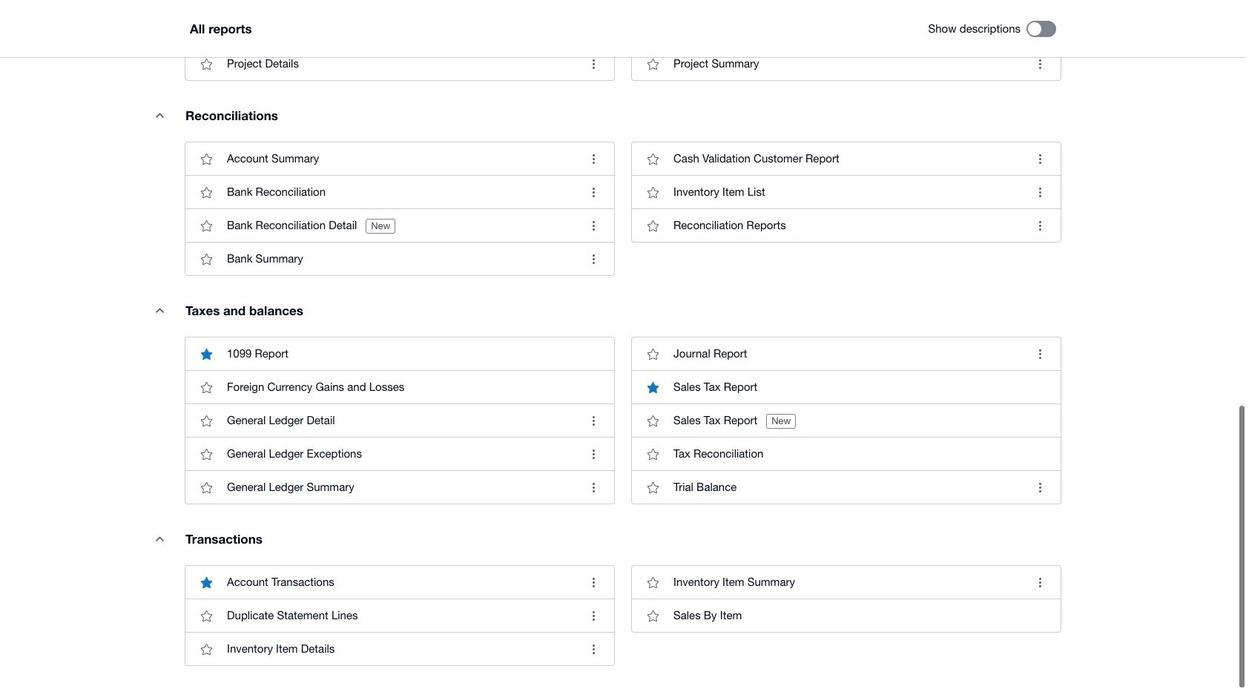 Task type: describe. For each thing, give the bounding box(es) containing it.
remove favorite image
[[638, 373, 668, 402]]

remove favorite image for expand report group image
[[191, 568, 221, 598]]

5 more options image from the top
[[579, 635, 608, 664]]

4 more options image from the top
[[579, 568, 608, 598]]

1 more options image from the top
[[579, 211, 608, 241]]

expand report group image
[[145, 524, 174, 554]]



Task type: locate. For each thing, give the bounding box(es) containing it.
favorite image
[[191, 49, 221, 79], [638, 49, 668, 79], [191, 144, 221, 174], [191, 178, 221, 207], [191, 373, 221, 402], [638, 406, 668, 436], [191, 473, 221, 503], [638, 473, 668, 503], [191, 635, 221, 664]]

remove favorite image for second expand report group icon
[[191, 339, 221, 369]]

more options image
[[579, 49, 608, 79], [1026, 49, 1055, 79], [579, 144, 608, 174], [1026, 144, 1055, 174], [579, 178, 608, 207], [579, 406, 608, 436], [579, 439, 608, 469], [579, 601, 608, 631]]

1 vertical spatial remove favorite image
[[191, 568, 221, 598]]

0 vertical spatial remove favorite image
[[191, 339, 221, 369]]

favorite image
[[638, 144, 668, 174], [638, 178, 668, 207], [191, 211, 221, 241], [638, 211, 668, 241], [191, 244, 221, 274], [638, 339, 668, 369], [191, 406, 221, 436], [191, 439, 221, 469], [638, 439, 668, 469], [638, 568, 668, 598], [191, 601, 221, 631], [638, 601, 668, 631]]

2 expand report group image from the top
[[145, 295, 174, 325]]

0 vertical spatial expand report group image
[[145, 100, 174, 130]]

3 more options image from the top
[[579, 473, 608, 503]]

remove favorite image
[[191, 339, 221, 369], [191, 568, 221, 598]]

2 more options image from the top
[[579, 244, 608, 274]]

expand report group image
[[145, 100, 174, 130], [145, 295, 174, 325]]

1 remove favorite image from the top
[[191, 339, 221, 369]]

more options image
[[579, 211, 608, 241], [579, 244, 608, 274], [579, 473, 608, 503], [579, 568, 608, 598], [579, 635, 608, 664]]

1 expand report group image from the top
[[145, 100, 174, 130]]

2 remove favorite image from the top
[[191, 568, 221, 598]]

1 vertical spatial expand report group image
[[145, 295, 174, 325]]



Task type: vqa. For each thing, say whether or not it's contained in the screenshot.
the bottommost "(Profit"
no



